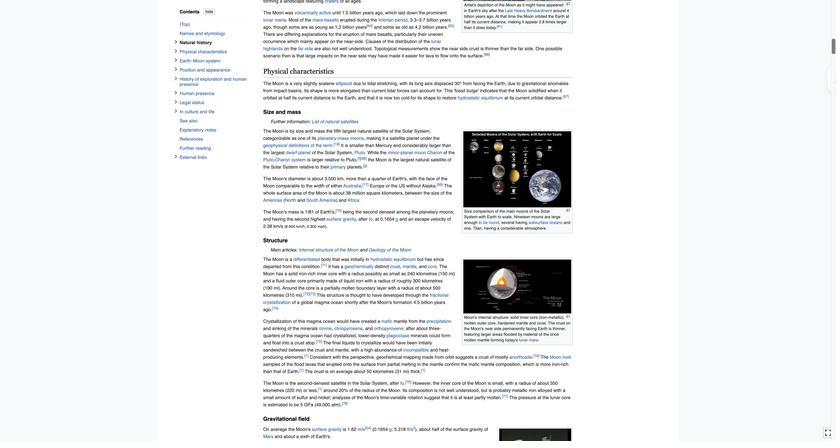 Task type: vqa. For each thing, say whether or not it's contained in the screenshot.
topmost "note"
yes



Task type: locate. For each thing, give the bounding box(es) containing it.
1 x small image from the top
[[174, 40, 178, 44]]

1 vertical spatial note
[[263, 247, 573, 254]]

0 vertical spatial x small image
[[174, 40, 178, 44]]

note
[[263, 118, 573, 125], [263, 247, 573, 254]]

1 vertical spatial x small image
[[174, 100, 178, 104]]

x small image
[[174, 49, 178, 53], [174, 58, 178, 62], [174, 67, 178, 71], [174, 77, 178, 81], [174, 91, 178, 95], [174, 109, 178, 113]]

0 vertical spatial note
[[263, 118, 573, 125]]

2 vertical spatial x small image
[[174, 155, 178, 159]]

x small image
[[174, 40, 178, 44], [174, 100, 178, 104], [174, 155, 178, 159]]

3 x small image from the top
[[174, 67, 178, 71]]

6 x small image from the top
[[174, 109, 178, 113]]

2 note from the top
[[263, 247, 573, 254]]

4 x small image from the top
[[174, 77, 178, 81]]

2 x small image from the top
[[174, 58, 178, 62]]



Task type: describe. For each thing, give the bounding box(es) containing it.
1 x small image from the top
[[174, 49, 178, 53]]

5 x small image from the top
[[174, 91, 178, 95]]

2 x small image from the top
[[174, 100, 178, 104]]

3 x small image from the top
[[174, 155, 178, 159]]

1 note from the top
[[263, 118, 573, 125]]

fullscreen image
[[825, 430, 831, 437]]



